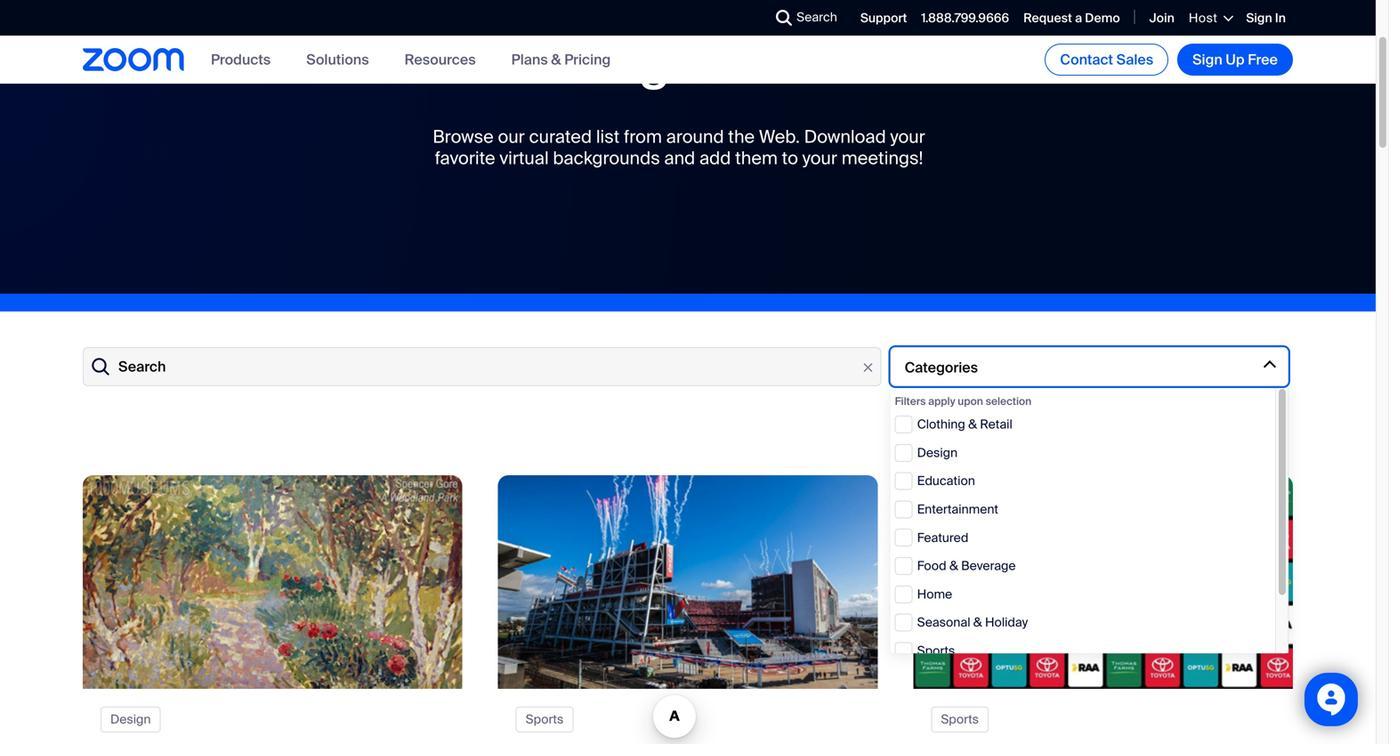 Task type: vqa. For each thing, say whether or not it's contained in the screenshot.
the bottom or
no



Task type: locate. For each thing, give the bounding box(es) containing it.
&
[[551, 50, 561, 69], [968, 416, 977, 433], [950, 558, 958, 574], [974, 614, 982, 631]]

0 vertical spatial sign
[[1246, 10, 1273, 26]]

filters
[[895, 394, 926, 408]]

plans
[[511, 50, 548, 69]]

1 sports link from the left
[[498, 475, 878, 744]]

request a demo link
[[1024, 10, 1120, 26]]

search
[[797, 9, 837, 25], [118, 357, 166, 376]]

browse
[[433, 126, 494, 148]]

your right download
[[890, 126, 925, 148]]

food & beverage
[[917, 558, 1016, 574]]

woodland park image
[[83, 475, 463, 689]]

zoom virtual backgrounds
[[524, 0, 835, 94]]

web.
[[759, 126, 800, 148]]

0 horizontal spatial sports link
[[498, 475, 878, 744]]

your right to
[[802, 147, 838, 170]]

your
[[890, 126, 925, 148], [802, 147, 838, 170]]

support link
[[861, 10, 907, 26]]

design link
[[83, 475, 463, 744]]

categories button
[[891, 347, 1289, 386]]

1 horizontal spatial sign
[[1246, 10, 1273, 26]]

retail
[[980, 416, 1013, 433]]

seasonal
[[917, 614, 971, 631]]

around
[[666, 126, 724, 148]]

holiday
[[985, 614, 1028, 631]]

sign left up
[[1193, 50, 1223, 69]]

& inside the filters apply upon selection clothing & retail
[[968, 416, 977, 433]]

sports
[[917, 643, 955, 659], [526, 711, 564, 728], [941, 711, 979, 728]]

& right food on the bottom of page
[[950, 558, 958, 574]]

1 horizontal spatial sports link
[[914, 475, 1293, 744]]

virtual
[[673, 0, 829, 43]]

search image
[[776, 10, 792, 26]]

1 vertical spatial sign
[[1193, 50, 1223, 69]]

1.888.799.9666
[[922, 10, 1009, 26]]

plans & pricing link
[[511, 50, 611, 69]]

contact sales link
[[1045, 44, 1169, 76]]

& right plans
[[551, 50, 561, 69]]

featured
[[917, 529, 969, 546]]

the
[[728, 126, 755, 148]]

contact sales
[[1060, 50, 1154, 69]]

1 vertical spatial search
[[118, 357, 166, 376]]

& left holiday
[[974, 614, 982, 631]]

Search text field
[[83, 347, 882, 386]]

sign in
[[1246, 10, 1286, 26]]

upon
[[958, 394, 983, 408]]

0 vertical spatial search
[[797, 9, 837, 25]]

products
[[211, 50, 271, 69]]

0 horizontal spatial sign
[[1193, 50, 1223, 69]]

in
[[1275, 10, 1286, 26]]

design
[[917, 444, 958, 461], [110, 711, 151, 728]]

virtual
[[500, 147, 549, 170]]

sign inside the sign up free link
[[1193, 50, 1223, 69]]

solutions button
[[306, 50, 369, 69]]

from
[[624, 126, 662, 148]]

them
[[735, 147, 778, 170]]

demo
[[1085, 10, 1120, 26]]

1 horizontal spatial your
[[890, 126, 925, 148]]

sign
[[1246, 10, 1273, 26], [1193, 50, 1223, 69]]

sign for sign in
[[1246, 10, 1273, 26]]

1 horizontal spatial design
[[917, 444, 958, 461]]

sign left in
[[1246, 10, 1273, 26]]

list
[[596, 126, 620, 148]]

categories
[[905, 358, 978, 377]]

0 vertical spatial design
[[917, 444, 958, 461]]

sign up free link
[[1178, 44, 1293, 76]]

sales
[[1117, 50, 1154, 69]]

0 horizontal spatial design
[[110, 711, 151, 728]]

sign in link
[[1246, 10, 1286, 26]]

curated
[[529, 126, 592, 148]]

sports link
[[498, 475, 878, 744], [914, 475, 1293, 744]]

sign up free
[[1193, 50, 1278, 69]]

products button
[[211, 50, 271, 69]]

clothing
[[917, 416, 966, 433]]

add
[[700, 147, 731, 170]]

& for food
[[950, 558, 958, 574]]

& down upon
[[968, 416, 977, 433]]

support
[[861, 10, 907, 26]]



Task type: describe. For each thing, give the bounding box(es) containing it.
zoom
[[529, 0, 663, 43]]

host button
[[1189, 10, 1232, 26]]

backgrounds
[[553, 147, 660, 170]]

free
[[1248, 50, 1278, 69]]

1 vertical spatial design
[[110, 711, 151, 728]]

plans & pricing
[[511, 50, 611, 69]]

adelaide crows image
[[914, 475, 1293, 689]]

1.888.799.9666 link
[[922, 10, 1009, 26]]

entertainment
[[917, 501, 999, 518]]

home
[[917, 586, 953, 602]]

backgrounds
[[524, 36, 835, 94]]

pricing
[[564, 50, 611, 69]]

0 horizontal spatial search
[[118, 357, 166, 376]]

our
[[498, 126, 525, 148]]

a
[[1075, 10, 1082, 26]]

filters apply upon selection clothing & retail
[[895, 394, 1032, 433]]

resources
[[405, 50, 476, 69]]

food
[[917, 558, 947, 574]]

education
[[917, 473, 975, 489]]

request
[[1024, 10, 1072, 26]]

favorite
[[435, 147, 495, 170]]

seasonal & holiday
[[917, 614, 1028, 631]]

up
[[1226, 50, 1245, 69]]

and
[[664, 147, 695, 170]]

selection
[[986, 394, 1032, 408]]

host
[[1189, 10, 1218, 26]]

resources button
[[405, 50, 476, 69]]

solutions
[[306, 50, 369, 69]]

sign for sign up free
[[1193, 50, 1223, 69]]

search image
[[776, 10, 792, 26]]

contact
[[1060, 50, 1113, 69]]

zoom logo image
[[83, 48, 184, 71]]

meetings!
[[842, 147, 923, 170]]

apply
[[928, 394, 956, 408]]

join
[[1150, 10, 1175, 26]]

request a demo
[[1024, 10, 1120, 26]]

1 horizontal spatial search
[[797, 9, 837, 25]]

download
[[804, 126, 886, 148]]

& for seasonal
[[974, 614, 982, 631]]

join link
[[1150, 10, 1175, 26]]

2 sports link from the left
[[914, 475, 1293, 744]]

clear search image
[[859, 358, 878, 378]]

beverage
[[961, 558, 1016, 574]]

browse our curated list from around the web. download your favorite virtual backgrounds and add them to your meetings!
[[433, 126, 925, 170]]

0 horizontal spatial your
[[802, 147, 838, 170]]

& for plans
[[551, 50, 561, 69]]

49ers image
[[498, 475, 878, 689]]

to
[[782, 147, 798, 170]]



